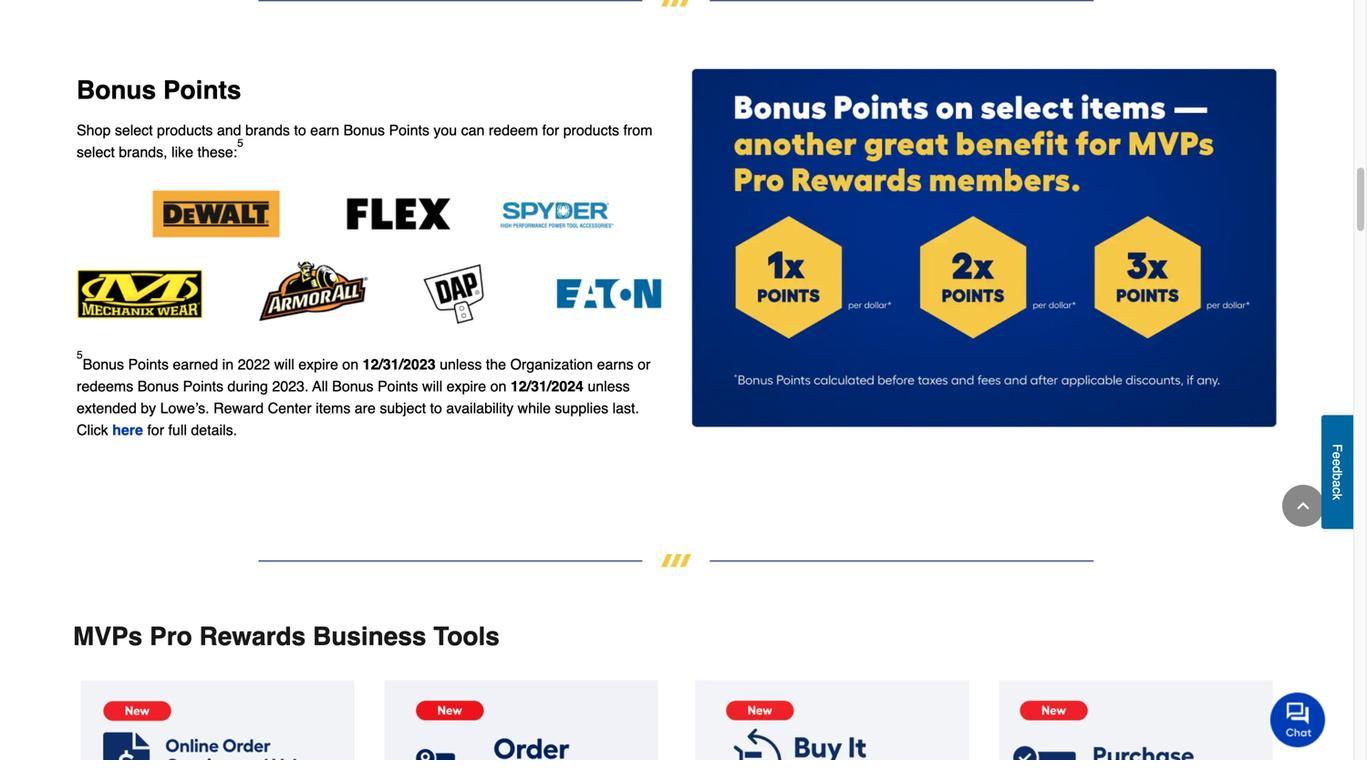 Task type: vqa. For each thing, say whether or not it's contained in the screenshot.
unless
yes



Task type: locate. For each thing, give the bounding box(es) containing it.
tools
[[434, 622, 500, 652]]

5 inside 5 bonus points earned in 2022 will expire on 12/31/2023
[[77, 349, 83, 362]]

0 horizontal spatial for
[[147, 422, 164, 439]]

redeem
[[489, 122, 538, 139]]

bonus inside shop select products and brands to earn bonus points you can redeem for products from select brands, like these:
[[344, 122, 385, 139]]

points
[[163, 76, 241, 105], [389, 122, 430, 139], [128, 356, 169, 373], [183, 378, 223, 395], [378, 378, 418, 395]]

select down shop
[[77, 144, 115, 161]]

page divider image
[[73, 0, 1281, 7], [73, 555, 1281, 568]]

while
[[518, 400, 551, 417]]

last.
[[613, 400, 639, 417]]

order tracking. know when your orders will arrive or are ready for in-store pickup. image
[[384, 681, 659, 761]]

for left full
[[147, 422, 164, 439]]

0 vertical spatial will
[[274, 356, 295, 373]]

unless
[[440, 356, 482, 373], [588, 378, 630, 395]]

earned
[[173, 356, 218, 373]]

unless inside unless extended by lowe's. reward center items are subject to availability while supplies last. click
[[588, 378, 630, 395]]

to left 'earn'
[[294, 122, 306, 139]]

will up 2023.
[[274, 356, 295, 373]]

points inside shop select products and brands to earn bonus points you can redeem for products from select brands, like these:
[[389, 122, 430, 139]]

0 vertical spatial on
[[342, 356, 359, 373]]

buy it again. find frequently purchased items quickly with the new lowe's app feature. image
[[695, 681, 970, 761]]

shop select products and brands to earn bonus points you can redeem for products from select brands, like these:
[[77, 122, 653, 161]]

rewards
[[199, 622, 306, 652]]

0 horizontal spatial expire
[[299, 356, 338, 373]]

in
[[222, 356, 234, 373]]

on inside unless the organization earns or redeems bonus points during 2023. all bonus points will expire on
[[490, 378, 507, 395]]

c
[[1331, 488, 1345, 494]]

expire up 'availability'
[[447, 378, 486, 395]]

1 horizontal spatial unless
[[588, 378, 630, 395]]

0 vertical spatial for
[[542, 122, 559, 139]]

expire inside 5 bonus points earned in 2022 will expire on 12/31/2023
[[299, 356, 338, 373]]

will
[[274, 356, 295, 373], [422, 378, 443, 395]]

bonus up redeems
[[83, 356, 124, 373]]

1 horizontal spatial expire
[[447, 378, 486, 395]]

5 left brands
[[237, 137, 243, 149]]

5
[[237, 137, 243, 149], [77, 349, 83, 362]]

will inside 5 bonus points earned in 2022 will expire on 12/31/2023
[[274, 356, 295, 373]]

on
[[342, 356, 359, 373], [490, 378, 507, 395]]

1 horizontal spatial for
[[542, 122, 559, 139]]

brands
[[245, 122, 290, 139]]

products up like
[[157, 122, 213, 139]]

0 vertical spatial select
[[115, 122, 153, 139]]

brands,
[[119, 144, 168, 161]]

like
[[172, 144, 193, 161]]

and
[[217, 122, 241, 139]]

0 vertical spatial 5
[[237, 137, 243, 149]]

2 products from the left
[[563, 122, 619, 139]]

full
[[168, 422, 187, 439]]

availability
[[446, 400, 514, 417]]

unless inside unless the organization earns or redeems bonus points during 2023. all bonus points will expire on
[[440, 356, 482, 373]]

1 vertical spatial to
[[430, 400, 442, 417]]

0 horizontal spatial will
[[274, 356, 295, 373]]

for
[[542, 122, 559, 139], [147, 422, 164, 439]]

unless down earns
[[588, 378, 630, 395]]

0 horizontal spatial 5
[[77, 349, 83, 362]]

on inside 5 bonus points earned in 2022 will expire on 12/31/2023
[[342, 356, 359, 373]]

bonus
[[77, 76, 156, 105], [344, 122, 385, 139], [83, 356, 124, 373], [137, 378, 179, 395], [332, 378, 374, 395]]

earns
[[597, 356, 634, 373]]

0 vertical spatial expire
[[299, 356, 338, 373]]

0 horizontal spatial products
[[157, 122, 213, 139]]

points left you
[[389, 122, 430, 139]]

e up b
[[1331, 459, 1345, 466]]

0 vertical spatial page divider image
[[73, 0, 1281, 7]]

business
[[313, 622, 426, 652]]

for right redeem
[[542, 122, 559, 139]]

on down the
[[490, 378, 507, 395]]

to inside unless extended by lowe's. reward center items are subject to availability while supplies last. click
[[430, 400, 442, 417]]

f
[[1331, 444, 1345, 452]]

unless left the
[[440, 356, 482, 373]]

1 vertical spatial on
[[490, 378, 507, 395]]

to right subject
[[430, 400, 442, 417]]

d
[[1331, 466, 1345, 473]]

b
[[1331, 473, 1345, 481]]

1 horizontal spatial products
[[563, 122, 619, 139]]

online order quoting and volume savings program. create online quotes to share with clients. image
[[80, 681, 355, 761]]

5 bonus points earned in 2022 will expire on 12/31/2023
[[77, 349, 436, 373]]

1 vertical spatial expire
[[447, 378, 486, 395]]

2023.
[[272, 378, 309, 395]]

1 vertical spatial unless
[[588, 378, 630, 395]]

0 horizontal spatial unless
[[440, 356, 482, 373]]

bonus right 'earn'
[[344, 122, 385, 139]]

expire up the all
[[299, 356, 338, 373]]

12/31/2023
[[363, 356, 436, 373]]

on up unless extended by lowe's. reward center items are subject to availability while supplies last. click
[[342, 356, 359, 373]]

products
[[157, 122, 213, 139], [563, 122, 619, 139]]

will up subject
[[422, 378, 443, 395]]

5 for 5 bonus points earned in 2022 will expire on 12/31/2023
[[77, 349, 83, 362]]

the
[[486, 356, 506, 373]]

products left from
[[563, 122, 619, 139]]

2022
[[238, 356, 270, 373]]

select up brands,
[[115, 122, 153, 139]]

points up by
[[128, 356, 169, 373]]

0 horizontal spatial to
[[294, 122, 306, 139]]

5 for 5
[[237, 137, 243, 149]]

1 horizontal spatial on
[[490, 378, 507, 395]]

all
[[312, 378, 328, 395]]

select
[[115, 122, 153, 139], [77, 144, 115, 161]]

to
[[294, 122, 306, 139], [430, 400, 442, 417]]

expire
[[299, 356, 338, 373], [447, 378, 486, 395]]

1 horizontal spatial will
[[422, 378, 443, 395]]

0 vertical spatial to
[[294, 122, 306, 139]]

5 up redeems
[[77, 349, 83, 362]]

e up d
[[1331, 452, 1345, 459]]

0 horizontal spatial on
[[342, 356, 359, 373]]

k
[[1331, 494, 1345, 500]]

1 vertical spatial will
[[422, 378, 443, 395]]

e
[[1331, 452, 1345, 459], [1331, 459, 1345, 466]]

1 horizontal spatial 5
[[237, 137, 243, 149]]

1 horizontal spatial to
[[430, 400, 442, 417]]

1 vertical spatial page divider image
[[73, 555, 1281, 568]]

redeems
[[77, 378, 133, 395]]

by
[[141, 400, 156, 417]]

1 vertical spatial 5
[[77, 349, 83, 362]]

f e e d b a c k button
[[1322, 415, 1354, 529]]

0 vertical spatial unless
[[440, 356, 482, 373]]

will inside unless the organization earns or redeems bonus points during 2023. all bonus points will expire on
[[422, 378, 443, 395]]



Task type: describe. For each thing, give the bounding box(es) containing it.
1 page divider image from the top
[[73, 0, 1281, 7]]

unless extended by lowe's. reward center items are subject to availability while supplies last. click
[[77, 378, 639, 439]]

these:
[[198, 144, 237, 161]]

organization
[[510, 356, 593, 373]]

12/31/2024
[[511, 378, 584, 395]]

1 vertical spatial for
[[147, 422, 164, 439]]

click
[[77, 422, 108, 439]]

supplies
[[555, 400, 609, 417]]

a collection of brand logos including dewalt, flex, spyder, mechanix wear, armor all, dap and eaton. image
[[77, 182, 662, 325]]

lowe's.
[[160, 400, 209, 417]]

pro
[[150, 622, 192, 652]]

chat invite button image
[[1271, 693, 1326, 748]]

shop
[[77, 122, 111, 139]]

you
[[434, 122, 457, 139]]

unless the organization earns or redeems bonus points during 2023. all bonus points will expire on
[[77, 356, 651, 395]]

bonus points
[[77, 76, 241, 105]]

details.
[[191, 422, 237, 439]]

can
[[461, 122, 485, 139]]

1 e from the top
[[1331, 452, 1345, 459]]

chevron up image
[[1295, 497, 1313, 515]]

here for full details.
[[112, 422, 237, 439]]

bonus up shop
[[77, 76, 156, 105]]

2 page divider image from the top
[[73, 555, 1281, 568]]

expire inside unless the organization earns or redeems bonus points during 2023. all bonus points will expire on
[[447, 378, 486, 395]]

unless for last.
[[588, 378, 630, 395]]

here link
[[112, 422, 143, 439]]

a
[[1331, 481, 1345, 488]]

here
[[112, 422, 143, 439]]

bonus up are
[[332, 378, 374, 395]]

subject
[[380, 400, 426, 417]]

reward
[[214, 400, 264, 417]]

bonus up by
[[137, 378, 179, 395]]

earn
[[310, 122, 340, 139]]

for inside shop select products and brands to earn bonus points you can redeem for products from select brands, like these:
[[542, 122, 559, 139]]

f e e d b a c k
[[1331, 444, 1345, 500]]

1 products from the left
[[157, 122, 213, 139]]

or
[[638, 356, 651, 373]]

mvps
[[73, 622, 143, 652]]

items
[[316, 400, 351, 417]]

scroll to top element
[[1283, 485, 1325, 527]]

are
[[355, 400, 376, 417]]

during
[[228, 378, 268, 395]]

points inside 5 bonus points earned in 2022 will expire on 12/31/2023
[[128, 356, 169, 373]]

points up "and"
[[163, 76, 241, 105]]

unless for will
[[440, 356, 482, 373]]

center
[[268, 400, 312, 417]]

mvps pro rewards business tools
[[73, 622, 500, 652]]

bonus inside 5 bonus points earned in 2022 will expire on 12/31/2023
[[83, 356, 124, 373]]

points down earned
[[183, 378, 223, 395]]

points down 12/31/2023
[[378, 378, 418, 395]]

2 e from the top
[[1331, 459, 1345, 466]]

1 vertical spatial select
[[77, 144, 115, 161]]

to inside shop select products and brands to earn bonus points you can redeem for products from select brands, like these:
[[294, 122, 306, 139]]

from
[[624, 122, 653, 139]]

bonus points. another great benefits for lowe's m v p's pro rewards members. image
[[692, 69, 1277, 428]]

extended
[[77, 400, 137, 417]]

purchase authorization. save time by easily authorizing employees to purchase items from the store. image
[[999, 681, 1274, 761]]



